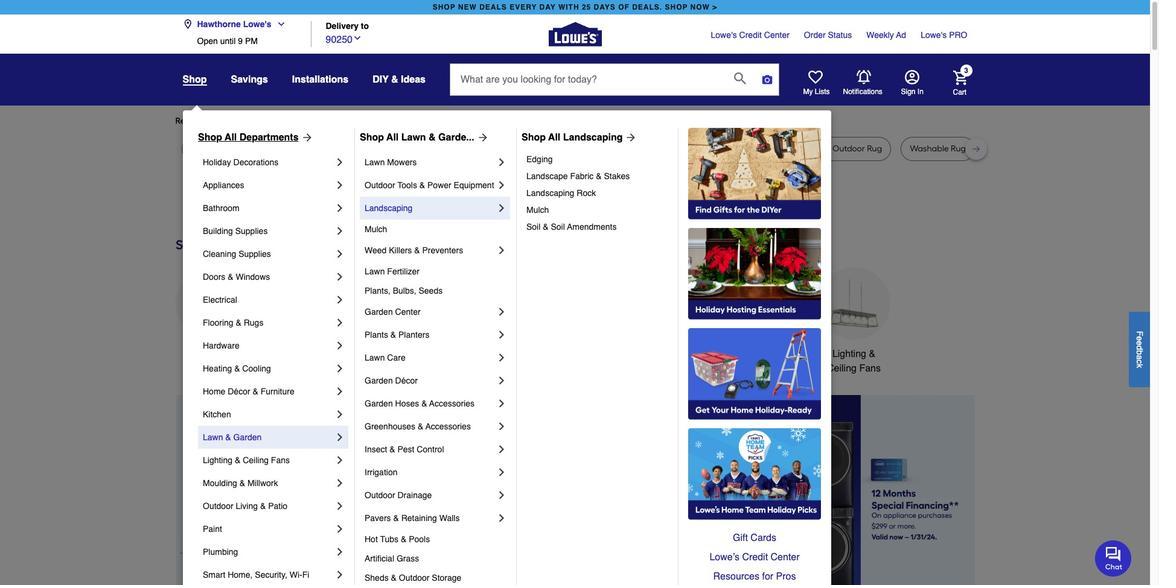 Task type: vqa. For each thing, say whether or not it's contained in the screenshot.
second SHOP from the right
yes



Task type: locate. For each thing, give the bounding box(es) containing it.
lowe's left pro
[[921, 30, 947, 40]]

shop
[[183, 74, 207, 85]]

2 and from the left
[[622, 144, 637, 154]]

credit for lowe's
[[742, 552, 768, 563]]

chevron right image right equipment
[[496, 179, 508, 191]]

9
[[238, 36, 243, 46]]

lowe's home improvement lists image
[[808, 70, 823, 85]]

0 horizontal spatial for
[[273, 116, 283, 126]]

chevron down image
[[271, 19, 286, 29], [353, 33, 362, 43]]

fans inside lighting & ceiling fans link
[[271, 456, 290, 466]]

1 horizontal spatial mulch
[[527, 205, 549, 215]]

2 horizontal spatial shop
[[522, 132, 546, 143]]

home décor & furniture link
[[203, 380, 334, 403]]

shop all landscaping link
[[522, 130, 637, 145]]

insect & pest control
[[365, 445, 444, 455]]

shop up the 5x8
[[198, 132, 222, 143]]

1 soil from the left
[[527, 222, 541, 232]]

chat invite button image
[[1095, 540, 1132, 577]]

walls
[[439, 514, 460, 524]]

1 horizontal spatial smart
[[735, 349, 761, 360]]

chevron right image left lawn fertilizer
[[334, 271, 346, 283]]

smart inside smart home button
[[735, 349, 761, 360]]

and for allen and roth rug
[[622, 144, 637, 154]]

garden center
[[365, 307, 421, 317]]

accessories inside greenhouses & accessories link
[[426, 422, 471, 432]]

kitchen up lawn & garden at left
[[203, 410, 231, 420]]

2 horizontal spatial for
[[762, 572, 774, 583]]

lawn for lawn & garden
[[203, 433, 223, 443]]

roth up the edging
[[518, 144, 536, 154]]

décor down christmas decorations
[[395, 376, 418, 386]]

for
[[273, 116, 283, 126], [380, 116, 391, 126], [762, 572, 774, 583]]

1 horizontal spatial lowe's
[[711, 30, 737, 40]]

1 you from the left
[[285, 116, 299, 126]]

lowe's home improvement logo image
[[549, 8, 602, 61]]

lawn fertilizer
[[365, 267, 420, 277]]

chevron right image left garden décor
[[334, 386, 346, 398]]

1 horizontal spatial mulch link
[[527, 202, 670, 219]]

1 vertical spatial bathroom
[[650, 349, 691, 360]]

shop all landscaping
[[522, 132, 623, 143]]

0 horizontal spatial you
[[285, 116, 299, 126]]

arrow right image inside shop all lawn & garde... link
[[474, 132, 489, 144]]

0 vertical spatial decorations
[[233, 158, 279, 167]]

2 vertical spatial center
[[771, 552, 800, 563]]

sheds
[[365, 574, 389, 583]]

you for recommended searches for you
[[285, 116, 299, 126]]

chevron right image
[[334, 156, 346, 168], [496, 156, 508, 168], [334, 179, 346, 191], [334, 202, 346, 214], [496, 202, 508, 214], [334, 225, 346, 237], [334, 248, 346, 260], [334, 294, 346, 306], [496, 306, 508, 318], [334, 317, 346, 329], [496, 352, 508, 364], [334, 363, 346, 375], [496, 398, 508, 410], [334, 409, 346, 421], [496, 421, 508, 433], [496, 444, 508, 456], [334, 455, 346, 467], [496, 467, 508, 479], [334, 478, 346, 490], [496, 490, 508, 502], [334, 501, 346, 513], [496, 513, 508, 525], [334, 546, 346, 559], [334, 569, 346, 581]]

shop all lawn & garde...
[[360, 132, 474, 143]]

1 horizontal spatial ceiling
[[827, 363, 857, 374]]

2 shop from the left
[[665, 3, 688, 11]]

arrow right image inside shop all landscaping 'link'
[[623, 132, 637, 144]]

outdoor
[[365, 181, 395, 190], [365, 491, 395, 501], [203, 502, 233, 511], [399, 574, 430, 583]]

chevron right image for outdoor tools & power equipment
[[496, 179, 508, 191]]

1 horizontal spatial allen
[[601, 144, 620, 154]]

1 vertical spatial appliances
[[188, 349, 235, 360]]

lowe's home team holiday picks. image
[[688, 429, 821, 520]]

1 vertical spatial landscaping
[[527, 188, 574, 198]]

lawn inside lawn & garden link
[[203, 433, 223, 443]]

1 horizontal spatial chevron down image
[[353, 33, 362, 43]]

all inside 'link'
[[548, 132, 561, 143]]

f
[[1135, 331, 1145, 336]]

chevron right image left hot
[[334, 524, 346, 536]]

fans inside the lighting & ceiling fans
[[859, 363, 881, 374]]

0 vertical spatial lighting & ceiling fans
[[827, 349, 881, 374]]

1 vertical spatial ceiling
[[243, 456, 269, 466]]

0 vertical spatial mulch
[[527, 205, 549, 215]]

1 roth from the left
[[518, 144, 536, 154]]

1 horizontal spatial lighting & ceiling fans
[[827, 349, 881, 374]]

chevron right image for appliances
[[334, 179, 346, 191]]

furniture
[[261, 387, 294, 397]]

1 and from the left
[[500, 144, 516, 154]]

location image
[[183, 19, 192, 29]]

wi-
[[290, 571, 302, 580]]

1 shop from the left
[[198, 132, 222, 143]]

appliances
[[203, 181, 244, 190], [188, 349, 235, 360]]

1 horizontal spatial home
[[764, 349, 789, 360]]

supplies up cleaning supplies
[[235, 226, 268, 236]]

building
[[203, 226, 233, 236]]

lowe's down >
[[711, 30, 737, 40]]

decorations
[[233, 158, 279, 167], [369, 363, 421, 374]]

for inside more suggestions for you link
[[380, 116, 391, 126]]

landscaping up edging link
[[563, 132, 623, 143]]

0 horizontal spatial lowe's
[[243, 19, 271, 29]]

amendments
[[567, 222, 617, 232]]

chevron right image right preventers
[[496, 245, 508, 257]]

roth up landscape fabric & stakes link
[[639, 144, 657, 154]]

kitchen for kitchen faucets
[[452, 349, 485, 360]]

2 you from the left
[[393, 116, 407, 126]]

e up "d" at the bottom of the page
[[1135, 336, 1145, 341]]

landscaping down landscape
[[527, 188, 574, 198]]

1 allen from the left
[[480, 144, 498, 154]]

indoor outdoor rug
[[806, 144, 882, 154]]

supplies for building supplies
[[235, 226, 268, 236]]

2 roth from the left
[[639, 144, 657, 154]]

bathroom link
[[203, 197, 334, 220]]

1 vertical spatial decorations
[[369, 363, 421, 374]]

credit inside lowe's credit center link
[[739, 30, 762, 40]]

25 days of deals. don't miss deals every day. same-day delivery on in-stock orders placed by 2 p m. image
[[175, 395, 370, 586]]

2 allen from the left
[[601, 144, 620, 154]]

hawthorne lowe's
[[197, 19, 271, 29]]

0 vertical spatial smart
[[735, 349, 761, 360]]

1 vertical spatial home
[[203, 387, 225, 397]]

lawn care link
[[365, 347, 496, 370]]

suggestions
[[331, 116, 378, 126]]

1 shop from the left
[[433, 3, 456, 11]]

weed killers & preventers link
[[365, 239, 496, 262]]

décor for lawn
[[395, 376, 418, 386]]

chevron right image left greenhouses
[[334, 432, 346, 444]]

décor
[[395, 376, 418, 386], [228, 387, 250, 397]]

chevron right image for greenhouses & accessories
[[496, 421, 508, 433]]

center down bulbs, at left
[[395, 307, 421, 317]]

patio
[[268, 502, 287, 511]]

2 all from the left
[[387, 132, 399, 143]]

chevron right image for lawn care
[[496, 352, 508, 364]]

lawn inside shop all lawn & garde... link
[[401, 132, 426, 143]]

1 horizontal spatial décor
[[395, 376, 418, 386]]

roth for area
[[518, 144, 536, 154]]

ad
[[896, 30, 906, 40]]

decorations down "care"
[[369, 363, 421, 374]]

lowe's home improvement account image
[[905, 70, 919, 85]]

allen up stakes
[[601, 144, 620, 154]]

supplies up windows at the top of the page
[[239, 249, 271, 259]]

status
[[828, 30, 852, 40]]

2 e from the top
[[1135, 341, 1145, 346]]

recommended searches for you
[[175, 116, 299, 126]]

garden
[[365, 307, 393, 317], [365, 376, 393, 386], [365, 399, 393, 409], [233, 433, 262, 443]]

0 horizontal spatial smart
[[203, 571, 225, 580]]

garden up greenhouses
[[365, 399, 393, 409]]

gift cards link
[[688, 529, 821, 548]]

0 horizontal spatial mulch
[[365, 225, 387, 234]]

up to 30 percent off select major appliances. plus, save up to an extra $750 on major appliances. image
[[390, 395, 975, 586]]

lawn for lawn fertilizer
[[365, 267, 385, 277]]

3
[[964, 67, 968, 75]]

credit
[[739, 30, 762, 40], [742, 552, 768, 563]]

washable for washable rug
[[910, 144, 949, 154]]

supplies for cleaning supplies
[[239, 249, 271, 259]]

0 vertical spatial home
[[764, 349, 789, 360]]

0 horizontal spatial allen
[[480, 144, 498, 154]]

0 horizontal spatial and
[[500, 144, 516, 154]]

0 vertical spatial mulch link
[[527, 202, 670, 219]]

lighting inside the lighting & ceiling fans
[[833, 349, 866, 360]]

mulch for shop all landscaping
[[527, 205, 549, 215]]

center left order
[[764, 30, 790, 40]]

0 horizontal spatial decorations
[[233, 158, 279, 167]]

0 horizontal spatial soil
[[527, 222, 541, 232]]

landscaping inside 'link'
[[563, 132, 623, 143]]

0 vertical spatial ceiling
[[827, 363, 857, 374]]

1 horizontal spatial shop
[[360, 132, 384, 143]]

chevron right image
[[496, 179, 508, 191], [496, 245, 508, 257], [334, 271, 346, 283], [496, 329, 508, 341], [334, 340, 346, 352], [496, 375, 508, 387], [334, 386, 346, 398], [334, 432, 346, 444], [334, 524, 346, 536]]

lowe's for lowe's credit center
[[711, 30, 737, 40]]

soil down landscaping rock
[[527, 222, 541, 232]]

seeds
[[419, 286, 443, 296]]

allen up equipment
[[480, 144, 498, 154]]

mulch link for lawn
[[365, 220, 508, 239]]

credit up "resources for pros" link
[[742, 552, 768, 563]]

for for suggestions
[[380, 116, 391, 126]]

décor down heating & cooling
[[228, 387, 250, 397]]

landscaping for landscaping
[[365, 203, 413, 213]]

0 horizontal spatial shop
[[198, 132, 222, 143]]

arrow right image
[[299, 132, 313, 144]]

shop new deals every day with 25 days of deals. shop now > link
[[430, 0, 720, 14]]

1 horizontal spatial lighting
[[833, 349, 866, 360]]

0 vertical spatial supplies
[[235, 226, 268, 236]]

3 area from the left
[[743, 144, 761, 154]]

equipment
[[454, 181, 494, 190]]

0 vertical spatial chevron down image
[[271, 19, 286, 29]]

lowe's wishes you and your family a happy hanukkah. image
[[175, 193, 975, 223]]

None search field
[[450, 63, 780, 107]]

0 horizontal spatial décor
[[228, 387, 250, 397]]

0 horizontal spatial arrow right image
[[474, 132, 489, 144]]

supplies inside "link"
[[235, 226, 268, 236]]

lowe's for lowe's pro
[[921, 30, 947, 40]]

mulch up weed
[[365, 225, 387, 234]]

0 horizontal spatial chevron down image
[[271, 19, 286, 29]]

0 horizontal spatial roth
[[518, 144, 536, 154]]

for up departments
[[273, 116, 283, 126]]

stakes
[[604, 171, 630, 181]]

mulch for shop all lawn & garde...
[[365, 225, 387, 234]]

1 horizontal spatial decorations
[[369, 363, 421, 374]]

0 horizontal spatial washable
[[702, 144, 741, 154]]

you up arrow right icon
[[285, 116, 299, 126]]

lawn inside lawn fertilizer link
[[365, 267, 385, 277]]

0 vertical spatial décor
[[395, 376, 418, 386]]

lawn inside lawn care link
[[365, 353, 385, 363]]

chevron right image for plumbing
[[334, 546, 346, 559]]

lawn up moulding
[[203, 433, 223, 443]]

2 vertical spatial landscaping
[[365, 203, 413, 213]]

kitchen link
[[203, 403, 334, 426]]

mulch link up amendments
[[527, 202, 670, 219]]

0 horizontal spatial kitchen
[[203, 410, 231, 420]]

1 horizontal spatial area
[[538, 144, 556, 154]]

1 horizontal spatial you
[[393, 116, 407, 126]]

all
[[225, 132, 237, 143], [387, 132, 399, 143], [548, 132, 561, 143]]

chevron right image for flooring & rugs
[[334, 317, 346, 329]]

shop down more suggestions for you link
[[360, 132, 384, 143]]

0 vertical spatial appliances
[[203, 181, 244, 190]]

fans
[[859, 363, 881, 374], [271, 456, 290, 466]]

pm
[[245, 36, 258, 46]]

garden up lighting & ceiling fans link
[[233, 433, 262, 443]]

1 horizontal spatial soil
[[551, 222, 565, 232]]

storage
[[432, 574, 462, 583]]

2 shop from the left
[[360, 132, 384, 143]]

0 horizontal spatial all
[[225, 132, 237, 143]]

outdoor down moulding
[[203, 502, 233, 511]]

2 horizontal spatial arrow right image
[[953, 501, 965, 513]]

1 washable from the left
[[702, 144, 741, 154]]

lowe's inside lowe's credit center link
[[711, 30, 737, 40]]

k
[[1135, 364, 1145, 368]]

shop left now in the right of the page
[[665, 3, 688, 11]]

you up shop all lawn & garde... in the top of the page
[[393, 116, 407, 126]]

2 horizontal spatial all
[[548, 132, 561, 143]]

1 vertical spatial smart
[[203, 571, 225, 580]]

lawn mowers
[[365, 158, 417, 167]]

1 vertical spatial mulch
[[365, 225, 387, 234]]

kitchen inside kitchen link
[[203, 410, 231, 420]]

washable rug
[[910, 144, 966, 154]]

lawn up plants,
[[365, 267, 385, 277]]

all down recommended searches for you
[[225, 132, 237, 143]]

smart for smart home
[[735, 349, 761, 360]]

lowe's
[[710, 552, 740, 563]]

chevron right image for holiday decorations
[[334, 156, 346, 168]]

camera image
[[761, 74, 773, 86]]

1 vertical spatial décor
[[228, 387, 250, 397]]

lighting & ceiling fans button
[[818, 267, 890, 376]]

0 vertical spatial credit
[[739, 30, 762, 40]]

lawn left "care"
[[365, 353, 385, 363]]

1 horizontal spatial shop
[[665, 3, 688, 11]]

garden down lawn care
[[365, 376, 393, 386]]

hardware link
[[203, 335, 334, 357]]

and
[[500, 144, 516, 154], [622, 144, 637, 154]]

0 vertical spatial lighting
[[833, 349, 866, 360]]

home,
[[228, 571, 253, 580]]

1 horizontal spatial all
[[387, 132, 399, 143]]

2 washable from the left
[[910, 144, 949, 154]]

moulding & millwork link
[[203, 472, 334, 495]]

get your home holiday-ready. image
[[688, 328, 821, 420]]

lawn up the mowers
[[401, 132, 426, 143]]

appliances down holiday
[[203, 181, 244, 190]]

supplies
[[235, 226, 268, 236], [239, 249, 271, 259]]

chevron right image up faucets
[[496, 329, 508, 341]]

0 horizontal spatial lighting & ceiling fans
[[203, 456, 290, 466]]

1 vertical spatial fans
[[271, 456, 290, 466]]

arrow right image
[[474, 132, 489, 144], [623, 132, 637, 144], [953, 501, 965, 513]]

smart home, security, wi-fi link
[[203, 564, 334, 586]]

1 vertical spatial accessories
[[426, 422, 471, 432]]

lowe's inside lowe's pro "link"
[[921, 30, 947, 40]]

0 vertical spatial fans
[[859, 363, 881, 374]]

for up 'furniture'
[[380, 116, 391, 126]]

kitchen inside kitchen faucets button
[[452, 349, 485, 360]]

chevron right image for lawn & garden
[[334, 432, 346, 444]]

shop inside 'link'
[[522, 132, 546, 143]]

0 horizontal spatial ceiling
[[243, 456, 269, 466]]

shop all lawn & garde... link
[[360, 130, 489, 145]]

e up the b
[[1135, 341, 1145, 346]]

credit for lowe's
[[739, 30, 762, 40]]

chevron right image for electrical
[[334, 294, 346, 306]]

all for departments
[[225, 132, 237, 143]]

soil & soil amendments link
[[527, 219, 670, 235]]

all up the edging
[[548, 132, 561, 143]]

credit inside lowe's credit center link
[[742, 552, 768, 563]]

appliances up 'heating'
[[188, 349, 235, 360]]

plants, bulbs, seeds
[[365, 286, 443, 296]]

0 horizontal spatial shop
[[433, 3, 456, 11]]

landscape fabric & stakes
[[527, 171, 630, 181]]

0 horizontal spatial mulch link
[[365, 220, 508, 239]]

chevron right image for smart home, security, wi-fi
[[334, 569, 346, 581]]

lawn for lawn mowers
[[365, 158, 385, 167]]

0 vertical spatial landscaping
[[563, 132, 623, 143]]

0 horizontal spatial fans
[[271, 456, 290, 466]]

1 horizontal spatial bathroom
[[650, 349, 691, 360]]

rock
[[577, 188, 596, 198]]

0 vertical spatial bathroom
[[203, 203, 240, 213]]

decorations inside holiday decorations 'link'
[[233, 158, 279, 167]]

décor for departments
[[228, 387, 250, 397]]

lawn down 'furniture'
[[365, 158, 385, 167]]

accessories down garden décor link
[[429, 399, 475, 409]]

shop left new at the top left of page
[[433, 3, 456, 11]]

chevron right image for insect & pest control
[[496, 444, 508, 456]]

resources for pros
[[713, 572, 796, 583]]

0 vertical spatial accessories
[[429, 399, 475, 409]]

0 vertical spatial center
[[764, 30, 790, 40]]

1 vertical spatial lighting & ceiling fans
[[203, 456, 290, 466]]

2 horizontal spatial lowe's
[[921, 30, 947, 40]]

you
[[285, 116, 299, 126], [393, 116, 407, 126]]

allen
[[480, 144, 498, 154], [601, 144, 620, 154]]

chevron right image for home décor & furniture
[[334, 386, 346, 398]]

to
[[361, 21, 369, 31]]

moulding & millwork
[[203, 479, 278, 488]]

3 shop from the left
[[522, 132, 546, 143]]

1 horizontal spatial fans
[[859, 363, 881, 374]]

smart inside smart home, security, wi-fi link
[[203, 571, 225, 580]]

cleaning supplies
[[203, 249, 271, 259]]

1 vertical spatial chevron down image
[[353, 33, 362, 43]]

1 horizontal spatial roth
[[639, 144, 657, 154]]

all up 'furniture'
[[387, 132, 399, 143]]

2 horizontal spatial area
[[743, 144, 761, 154]]

accessories up control
[[426, 422, 471, 432]]

kitchen left faucets
[[452, 349, 485, 360]]

1 horizontal spatial washable
[[910, 144, 949, 154]]

for left pros
[[762, 572, 774, 583]]

appliances inside button
[[188, 349, 235, 360]]

0 horizontal spatial lighting
[[203, 456, 233, 466]]

decorations inside christmas decorations "button"
[[369, 363, 421, 374]]

1 horizontal spatial kitchen
[[452, 349, 485, 360]]

chevron right image for pavers & retaining walls
[[496, 513, 508, 525]]

landscaping for landscaping rock
[[527, 188, 574, 198]]

ceiling inside lighting & ceiling fans link
[[243, 456, 269, 466]]

lawn inside lawn mowers link
[[365, 158, 385, 167]]

garden down plants,
[[365, 307, 393, 317]]

area rug
[[309, 144, 344, 154]]

0 vertical spatial kitchen
[[452, 349, 485, 360]]

chevron right image for landscaping
[[496, 202, 508, 214]]

decorations down rug rug
[[233, 158, 279, 167]]

outdoor drainage link
[[365, 484, 496, 507]]

find gifts for the diyer. image
[[688, 128, 821, 220]]

accessories inside garden hoses & accessories link
[[429, 399, 475, 409]]

outdoor down lawn mowers on the top of page
[[365, 181, 395, 190]]

shop up the 'allen and roth area rug'
[[522, 132, 546, 143]]

outdoor down 'irrigation'
[[365, 491, 395, 501]]

outdoor living & patio
[[203, 502, 287, 511]]

home décor & furniture
[[203, 387, 294, 397]]

landscaping down the tools
[[365, 203, 413, 213]]

1 horizontal spatial arrow right image
[[623, 132, 637, 144]]

for inside "resources for pros" link
[[762, 572, 774, 583]]

center up pros
[[771, 552, 800, 563]]

4 rug from the left
[[329, 144, 344, 154]]

decorations for christmas
[[369, 363, 421, 374]]

0 horizontal spatial bathroom
[[203, 203, 240, 213]]

outdoor
[[833, 144, 865, 154]]

1 vertical spatial lighting
[[203, 456, 233, 466]]

1 horizontal spatial for
[[380, 116, 391, 126]]

3 all from the left
[[548, 132, 561, 143]]

mulch link
[[527, 202, 670, 219], [365, 220, 508, 239]]

arrow left image
[[400, 501, 412, 513]]

credit up search image on the right
[[739, 30, 762, 40]]

chevron right image down faucets
[[496, 375, 508, 387]]

power
[[428, 181, 451, 190]]

1 vertical spatial credit
[[742, 552, 768, 563]]

resources
[[713, 572, 760, 583]]

lowe's up pm
[[243, 19, 271, 29]]

0 horizontal spatial area
[[309, 144, 327, 154]]

artificial grass
[[365, 554, 419, 564]]

3 rug from the left
[[266, 144, 281, 154]]

sheds & outdoor storage link
[[365, 569, 508, 586]]

arrow right image for shop all lawn & garde...
[[474, 132, 489, 144]]

landscaping link
[[365, 197, 496, 220]]

decorations for holiday
[[233, 158, 279, 167]]

1 all from the left
[[225, 132, 237, 143]]

windows
[[236, 272, 270, 282]]

chevron right image left plants
[[334, 340, 346, 352]]

chevron right image for lawn mowers
[[496, 156, 508, 168]]

1 vertical spatial supplies
[[239, 249, 271, 259]]

mulch link up preventers
[[365, 220, 508, 239]]

shop button
[[183, 74, 207, 86]]

chevron right image for garden hoses & accessories
[[496, 398, 508, 410]]

& inside the lighting & ceiling fans
[[869, 349, 876, 360]]

bathroom inside button
[[650, 349, 691, 360]]

soil up shop 25 days of deals by category image
[[551, 222, 565, 232]]

all for landscaping
[[548, 132, 561, 143]]

lowe's credit center
[[711, 30, 790, 40]]

1 vertical spatial mulch link
[[365, 220, 508, 239]]

1 vertical spatial kitchen
[[203, 410, 231, 420]]

1 horizontal spatial and
[[622, 144, 637, 154]]

plants & planters link
[[365, 324, 496, 347]]

allen for allen and roth rug
[[601, 144, 620, 154]]

weed killers & preventers
[[365, 246, 463, 255]]

order
[[804, 30, 826, 40]]

shop for shop all departments
[[198, 132, 222, 143]]

mulch down landscaping rock
[[527, 205, 549, 215]]

pest
[[398, 445, 415, 455]]



Task type: describe. For each thing, give the bounding box(es) containing it.
greenhouses & accessories link
[[365, 415, 496, 438]]

in
[[918, 88, 924, 96]]

garden hoses & accessories
[[365, 399, 475, 409]]

9 rug from the left
[[951, 144, 966, 154]]

center for lowe's credit center
[[771, 552, 800, 563]]

chevron right image for irrigation
[[496, 467, 508, 479]]

and for allen and roth area rug
[[500, 144, 516, 154]]

you for more suggestions for you
[[393, 116, 407, 126]]

my lists link
[[803, 70, 830, 97]]

chevron right image for paint
[[334, 524, 346, 536]]

smart for smart home, security, wi-fi
[[203, 571, 225, 580]]

center for lowe's credit center
[[764, 30, 790, 40]]

chevron right image for outdoor living & patio
[[334, 501, 346, 513]]

appliances inside 'appliances' link
[[203, 181, 244, 190]]

insect & pest control link
[[365, 438, 496, 461]]

outdoor for outdoor tools & power equipment
[[365, 181, 395, 190]]

1 e from the top
[[1135, 336, 1145, 341]]

cooling
[[242, 364, 271, 374]]

heating & cooling
[[203, 364, 271, 374]]

chevron right image for weed killers & preventers
[[496, 245, 508, 257]]

shop 25 days of deals by category image
[[175, 235, 975, 255]]

chevron right image for heating & cooling
[[334, 363, 346, 375]]

outdoor drainage
[[365, 491, 432, 501]]

plumbing link
[[203, 541, 334, 564]]

kitchen for kitchen
[[203, 410, 231, 420]]

smart home, security, wi-fi
[[203, 571, 309, 580]]

hoses
[[395, 399, 419, 409]]

cleaning
[[203, 249, 236, 259]]

1 area from the left
[[309, 144, 327, 154]]

faucets
[[487, 349, 522, 360]]

lowe's credit center link
[[711, 29, 790, 41]]

1 vertical spatial center
[[395, 307, 421, 317]]

landscape
[[527, 171, 568, 181]]

christmas decorations button
[[359, 267, 431, 376]]

bathroom button
[[634, 267, 707, 362]]

5 rug from the left
[[558, 144, 573, 154]]

appliances link
[[203, 174, 334, 197]]

Search Query text field
[[450, 64, 725, 95]]

grass
[[397, 554, 419, 564]]

fi
[[302, 571, 309, 580]]

living
[[236, 502, 258, 511]]

shop for shop all landscaping
[[522, 132, 546, 143]]

furniture
[[372, 144, 406, 154]]

plumbing
[[203, 548, 238, 557]]

smart home
[[735, 349, 789, 360]]

chevron down image inside hawthorne lowe's button
[[271, 19, 286, 29]]

chevron right image for lighting & ceiling fans
[[334, 455, 346, 467]]

roth for rug
[[639, 144, 657, 154]]

holiday hosting essentials. image
[[688, 228, 821, 320]]

christmas decorations
[[369, 349, 421, 374]]

now
[[691, 3, 710, 11]]

garden for garden hoses & accessories
[[365, 399, 393, 409]]

preventers
[[422, 246, 463, 255]]

c
[[1135, 360, 1145, 364]]

pavers & retaining walls
[[365, 514, 460, 524]]

garde...
[[438, 132, 474, 143]]

control
[[417, 445, 444, 455]]

holiday decorations link
[[203, 151, 334, 174]]

new
[[458, 3, 477, 11]]

allen for allen and roth area rug
[[480, 144, 498, 154]]

outdoor for outdoor living & patio
[[203, 502, 233, 511]]

shop all departments link
[[198, 130, 313, 145]]

sign in button
[[901, 70, 924, 97]]

rug 5x8
[[191, 144, 221, 154]]

2 soil from the left
[[551, 222, 565, 232]]

chevron right image for plants & planters
[[496, 329, 508, 341]]

insect
[[365, 445, 387, 455]]

flooring & rugs
[[203, 318, 264, 328]]

lighting & ceiling fans inside lighting & ceiling fans link
[[203, 456, 290, 466]]

lowe's inside hawthorne lowe's button
[[243, 19, 271, 29]]

outdoor down grass
[[399, 574, 430, 583]]

chevron right image for cleaning supplies
[[334, 248, 346, 260]]

search image
[[734, 72, 746, 84]]

ceiling inside the lighting & ceiling fans
[[827, 363, 857, 374]]

lowe's credit center
[[710, 552, 800, 563]]

lowe's credit center link
[[688, 548, 821, 568]]

chevron right image for kitchen
[[334, 409, 346, 421]]

heating & cooling link
[[203, 357, 334, 380]]

90250
[[326, 34, 353, 45]]

appliances button
[[175, 267, 248, 362]]

garden for garden décor
[[365, 376, 393, 386]]

lawn care
[[365, 353, 406, 363]]

rugs
[[244, 318, 264, 328]]

kitchen faucets
[[452, 349, 522, 360]]

b
[[1135, 350, 1145, 355]]

installations button
[[292, 69, 349, 91]]

lowe's pro
[[921, 30, 968, 40]]

chevron right image for garden center
[[496, 306, 508, 318]]

deals
[[480, 3, 507, 11]]

chevron right image for doors & windows
[[334, 271, 346, 283]]

drainage
[[398, 491, 432, 501]]

outdoor tools & power equipment link
[[365, 174, 496, 197]]

2 rug from the left
[[249, 144, 264, 154]]

chevron right image for outdoor drainage
[[496, 490, 508, 502]]

>
[[713, 3, 718, 11]]

shop for shop all lawn & garde...
[[360, 132, 384, 143]]

6 rug from the left
[[659, 144, 674, 154]]

hot tubs & pools link
[[365, 530, 508, 549]]

0 horizontal spatial home
[[203, 387, 225, 397]]

day
[[540, 3, 556, 11]]

all for lawn
[[387, 132, 399, 143]]

lists
[[815, 88, 830, 96]]

chevron down image inside 90250 button
[[353, 33, 362, 43]]

chevron right image for moulding & millwork
[[334, 478, 346, 490]]

chevron right image for bathroom
[[334, 202, 346, 214]]

lighting & ceiling fans inside 'lighting & ceiling fans' button
[[827, 349, 881, 374]]

fabric
[[570, 171, 594, 181]]

delivery to
[[326, 21, 369, 31]]

pros
[[776, 572, 796, 583]]

recommended searches for you heading
[[175, 115, 975, 127]]

plants,
[[365, 286, 391, 296]]

plants, bulbs, seeds link
[[365, 281, 508, 301]]

sign
[[901, 88, 916, 96]]

home inside button
[[764, 349, 789, 360]]

kitchen faucets button
[[451, 267, 523, 362]]

garden hoses & accessories link
[[365, 392, 496, 415]]

garden décor link
[[365, 370, 496, 392]]

garden for garden center
[[365, 307, 393, 317]]

mulch link for landscaping
[[527, 202, 670, 219]]

doors & windows
[[203, 272, 270, 282]]

chevron right image for hardware
[[334, 340, 346, 352]]

lawn for lawn care
[[365, 353, 385, 363]]

1 rug from the left
[[191, 144, 206, 154]]

washable for washable area rug
[[702, 144, 741, 154]]

lowe's home improvement cart image
[[953, 70, 968, 85]]

lowe's home improvement notification center image
[[857, 70, 871, 84]]

holiday decorations
[[203, 158, 279, 167]]

7 rug from the left
[[763, 144, 778, 154]]

more suggestions for you link
[[309, 115, 416, 127]]

artificial grass link
[[365, 549, 508, 569]]

gift
[[733, 533, 748, 544]]

resources for pros link
[[688, 568, 821, 586]]

lawn & garden link
[[203, 426, 334, 449]]

8 rug from the left
[[867, 144, 882, 154]]

chevron right image for building supplies
[[334, 225, 346, 237]]

25
[[582, 3, 591, 11]]

2 area from the left
[[538, 144, 556, 154]]

chevron right image for garden décor
[[496, 375, 508, 387]]

my lists
[[803, 88, 830, 96]]

installations
[[292, 74, 349, 85]]

gift cards
[[733, 533, 777, 544]]

garden décor
[[365, 376, 418, 386]]

outdoor for outdoor drainage
[[365, 491, 395, 501]]

shop all departments
[[198, 132, 299, 143]]

more
[[309, 116, 329, 126]]

for for searches
[[273, 116, 283, 126]]

irrigation
[[365, 468, 398, 478]]

mowers
[[387, 158, 417, 167]]

arrow right image for shop all landscaping
[[623, 132, 637, 144]]



